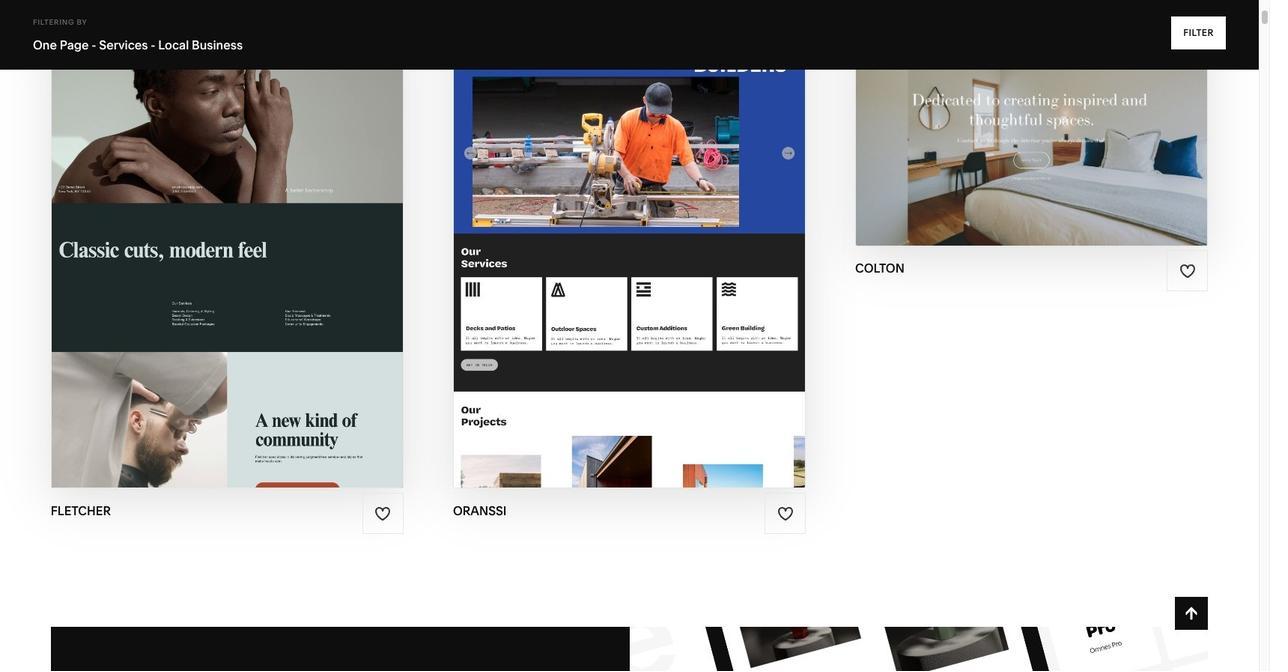 Task type: vqa. For each thing, say whether or not it's contained in the screenshot.
Add Colton To Your Favorites List IMAGE
no



Task type: describe. For each thing, give the bounding box(es) containing it.
add oranssi to your favorites list image
[[778, 506, 794, 522]]

add fletcher to your favorites list image
[[375, 506, 392, 522]]

preview of building your own template image
[[630, 627, 1209, 671]]

fletcher image
[[52, 19, 403, 488]]



Task type: locate. For each thing, give the bounding box(es) containing it.
back to top image
[[1184, 606, 1201, 622]]

oranssi image
[[454, 19, 806, 488]]

colton image
[[857, 19, 1208, 245]]



